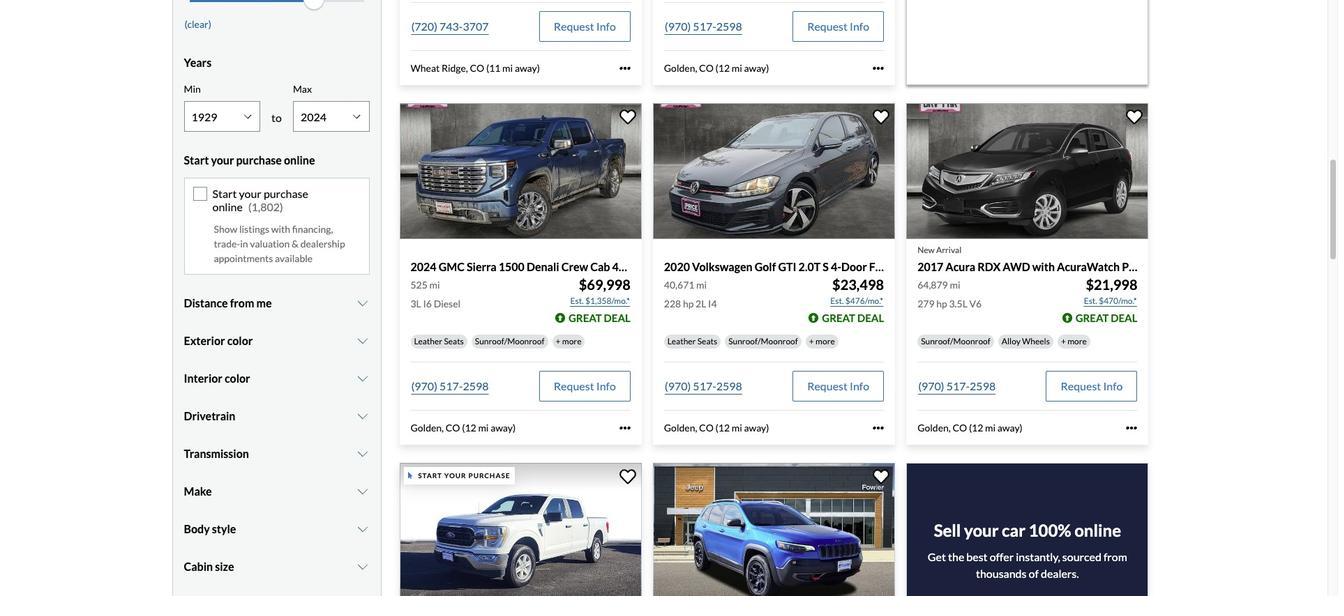 Task type: describe. For each thing, give the bounding box(es) containing it.
gmc
[[439, 260, 465, 274]]

+ for $69,998
[[556, 337, 561, 347]]

door
[[842, 260, 867, 274]]

best
[[967, 551, 988, 564]]

get the best offer instantly, sourced from thousands of dealers.
[[928, 551, 1128, 581]]

chevron down image for make
[[356, 487, 370, 498]]

3 more from the left
[[1068, 337, 1087, 347]]

interior color
[[184, 372, 250, 386]]

leather for $23,498
[[668, 337, 696, 347]]

2 ellipsis h image from the left
[[1127, 423, 1138, 434]]

$476/mo.*
[[846, 296, 884, 306]]

start your purchase link
[[400, 463, 645, 597]]

thousands
[[976, 568, 1027, 581]]

drivetrain button
[[184, 400, 370, 434]]

instantly,
[[1016, 551, 1061, 564]]

diesel
[[434, 298, 461, 310]]

fwd
[[870, 260, 896, 274]]

hydro blue pearlcoat 2020 jeep cherokee trailhawk elite 4wd suv / crossover four-wheel drive 9-speed automatic image
[[653, 463, 896, 597]]

distance from me button
[[184, 286, 370, 321]]

make button
[[184, 475, 370, 510]]

(720) 743-3707
[[411, 20, 489, 33]]

est. for $21,998
[[1084, 296, 1098, 306]]

+ more for $69,998
[[556, 337, 582, 347]]

wheels
[[1023, 337, 1050, 347]]

start your purchase online inside dropdown button
[[184, 154, 315, 167]]

1 vertical spatial start
[[213, 187, 237, 200]]

interior
[[184, 372, 223, 386]]

of
[[1029, 568, 1039, 581]]

style
[[212, 523, 236, 536]]

3 sunroof/moonroof from the left
[[921, 337, 991, 347]]

$1,358/mo.*
[[586, 296, 630, 306]]

great for $21,998
[[1076, 312, 1109, 325]]

from inside get the best offer instantly, sourced from thousands of dealers.
[[1104, 551, 1128, 564]]

years button
[[184, 46, 370, 80]]

great deal for $69,998
[[569, 312, 631, 325]]

transmission button
[[184, 437, 370, 472]]

color for exterior color
[[227, 335, 253, 348]]

the
[[949, 551, 965, 564]]

743-
[[440, 20, 463, 33]]

mi inside 64,879 mi 279 hp 3.5l v6
[[950, 279, 961, 291]]

seats for $69,998
[[444, 337, 464, 347]]

$23,498
[[833, 276, 884, 293]]

gti
[[779, 260, 797, 274]]

1 vertical spatial purchase
[[264, 187, 308, 200]]

body
[[184, 523, 210, 536]]

+ more for $23,498
[[810, 337, 835, 347]]

(12 for ellipsis h icon for (970) 517-2598
[[716, 62, 730, 74]]

deal for $21,998
[[1111, 312, 1138, 325]]

sunroof/moonroof for $23,498
[[729, 337, 798, 347]]

min
[[184, 83, 201, 95]]

279
[[918, 298, 935, 310]]

4wd
[[613, 260, 639, 274]]

offer
[[990, 551, 1014, 564]]

$21,998
[[1086, 276, 1138, 293]]

wheat
[[411, 62, 440, 74]]

3 + more from the left
[[1062, 337, 1087, 347]]

leather seats for $69,998
[[414, 337, 464, 347]]

your inside dropdown button
[[211, 154, 234, 167]]

s
[[823, 260, 829, 274]]

228
[[664, 298, 681, 310]]

(720)
[[411, 20, 438, 33]]

trade-
[[214, 238, 240, 250]]

525 mi 3l i6 diesel
[[411, 279, 461, 310]]

(720) 743-3707 button
[[411, 11, 490, 42]]

ridge,
[[442, 62, 468, 74]]

volkswagen
[[692, 260, 753, 274]]

max
[[293, 83, 312, 95]]

mi inside 525 mi 3l i6 diesel
[[430, 279, 440, 291]]

alloy wheels
[[1002, 337, 1050, 347]]

(12 for first ellipsis h image from right
[[969, 422, 984, 434]]

get
[[928, 551, 946, 564]]

oxford white 2021 ford f-150 xlt supercrew 4wd pickup truck four-wheel drive automatic image
[[400, 463, 642, 597]]

wheat ridge, co (11 mi away)
[[411, 62, 540, 74]]

new arrival 2017 acura rdx awd with acurawatch plus package
[[918, 245, 1187, 274]]

1500
[[499, 260, 525, 274]]

rdx
[[978, 260, 1001, 274]]

body style
[[184, 523, 236, 536]]

dealers.
[[1041, 568, 1080, 581]]

acura
[[946, 260, 976, 274]]

exterior color button
[[184, 324, 370, 359]]

ellipsis h image for (720) 743-3707
[[620, 63, 631, 74]]

$470/mo.*
[[1099, 296, 1137, 306]]

cabin size button
[[184, 550, 370, 585]]

est. for $23,498
[[831, 296, 844, 306]]

plus
[[1122, 260, 1144, 274]]

100%
[[1029, 521, 1072, 541]]

financing,
[[292, 224, 333, 236]]

chevron down image for drivetrain
[[356, 411, 370, 423]]

i4
[[709, 298, 717, 310]]

+ for $23,498
[[810, 337, 814, 347]]

sell
[[934, 521, 961, 541]]

2.0t
[[799, 260, 821, 274]]

2020
[[664, 260, 690, 274]]

mi inside 40,671 mi 228 hp 2l i4
[[697, 279, 707, 291]]

hp for $23,498
[[683, 298, 694, 310]]

&
[[292, 238, 299, 250]]

hp for $21,998
[[937, 298, 948, 310]]

with inside show listings with financing, trade-in valuation & dealership appointments available
[[271, 224, 290, 236]]

your up (1,802) on the top
[[239, 187, 262, 200]]

appointments
[[214, 253, 273, 265]]

valuation
[[250, 238, 290, 250]]

2024 gmc sierra 1500 denali crew cab 4wd
[[411, 260, 639, 274]]

to
[[272, 111, 282, 124]]

$69,998 est. $1,358/mo.*
[[571, 276, 631, 306]]

start inside dropdown button
[[184, 154, 209, 167]]

525
[[411, 279, 428, 291]]

chevron down image for exterior color
[[356, 336, 370, 347]]

online inside dropdown button
[[284, 154, 315, 167]]

chevron down image for cabin size
[[356, 562, 370, 573]]

dealership
[[301, 238, 345, 250]]

body style button
[[184, 513, 370, 548]]

acurawatch
[[1057, 260, 1120, 274]]

64,879 mi 279 hp 3.5l v6
[[918, 279, 982, 310]]

start your purchase online button
[[184, 143, 370, 178]]

2l
[[696, 298, 707, 310]]

more for $69,998
[[562, 337, 582, 347]]



Task type: vqa. For each thing, say whether or not it's contained in the screenshot.
second GREAT DEAL from the left
yes



Task type: locate. For each thing, give the bounding box(es) containing it.
0 horizontal spatial leather seats
[[414, 337, 464, 347]]

ellipsis h image
[[873, 423, 884, 434], [1127, 423, 1138, 434]]

est. $1,358/mo.* button
[[570, 295, 631, 309]]

1 chevron down image from the top
[[356, 336, 370, 347]]

2 leather from the left
[[668, 337, 696, 347]]

cabin size
[[184, 561, 234, 574]]

leather down i6
[[414, 337, 443, 347]]

leather seats down "2l"
[[668, 337, 718, 347]]

deal
[[604, 312, 631, 325], [858, 312, 884, 325], [1111, 312, 1138, 325]]

awd
[[1003, 260, 1031, 274]]

517-
[[693, 20, 717, 33], [440, 380, 463, 393], [693, 380, 717, 393], [947, 380, 970, 393]]

1 horizontal spatial est.
[[831, 296, 844, 306]]

+
[[556, 337, 561, 347], [810, 337, 814, 347], [1062, 337, 1066, 347]]

2 est. from the left
[[831, 296, 844, 306]]

mi
[[503, 62, 513, 74], [732, 62, 743, 74], [430, 279, 440, 291], [697, 279, 707, 291], [950, 279, 961, 291], [478, 422, 489, 434], [732, 422, 743, 434], [986, 422, 996, 434]]

chevron down image for transmission
[[356, 449, 370, 460]]

chevron down image for body style
[[356, 525, 370, 536]]

crystal black pearl 2017 acura rdx awd with acurawatch plus package suv / crossover all-wheel drive automatic image
[[907, 103, 1149, 239]]

1 horizontal spatial ellipsis h image
[[1127, 423, 1138, 434]]

2 horizontal spatial est.
[[1084, 296, 1098, 306]]

start your purchase
[[418, 472, 511, 480]]

1 horizontal spatial deal
[[858, 312, 884, 325]]

0 horizontal spatial ellipsis h image
[[873, 423, 884, 434]]

0 horizontal spatial from
[[230, 297, 254, 310]]

purchase inside start your purchase link
[[469, 472, 511, 480]]

chevron down image inside transmission dropdown button
[[356, 449, 370, 460]]

1 horizontal spatial seats
[[698, 337, 718, 347]]

chevron down image inside the 'interior color' dropdown button
[[356, 374, 370, 385]]

1 + from the left
[[556, 337, 561, 347]]

color inside dropdown button
[[225, 372, 250, 386]]

3 chevron down image from the top
[[356, 411, 370, 423]]

show listings with financing, trade-in valuation & dealership appointments available
[[214, 224, 345, 265]]

1 hp from the left
[[683, 298, 694, 310]]

1 horizontal spatial sunroof/moonroof
[[729, 337, 798, 347]]

from right sourced on the right bottom of page
[[1104, 551, 1128, 564]]

0 horizontal spatial + more
[[556, 337, 582, 347]]

0 horizontal spatial more
[[562, 337, 582, 347]]

2 deal from the left
[[858, 312, 884, 325]]

2 + more from the left
[[810, 337, 835, 347]]

chevron down image for interior color
[[356, 374, 370, 385]]

your right "mouse pointer" 'icon'
[[444, 472, 467, 480]]

3 deal from the left
[[1111, 312, 1138, 325]]

est. down $23,498 on the top
[[831, 296, 844, 306]]

0 horizontal spatial hp
[[683, 298, 694, 310]]

deal for $69,998
[[604, 312, 631, 325]]

2020 volkswagen golf gti 2.0t s 4-door fwd
[[664, 260, 896, 274]]

chevron down image inside drivetrain dropdown button
[[356, 411, 370, 423]]

2 horizontal spatial more
[[1068, 337, 1087, 347]]

2 horizontal spatial sunroof/moonroof
[[921, 337, 991, 347]]

denali
[[527, 260, 560, 274]]

2 great deal from the left
[[822, 312, 884, 325]]

0 horizontal spatial great
[[569, 312, 602, 325]]

chevron down image inside exterior color dropdown button
[[356, 336, 370, 347]]

color right exterior
[[227, 335, 253, 348]]

1 horizontal spatial from
[[1104, 551, 1128, 564]]

2 horizontal spatial + more
[[1062, 337, 1087, 347]]

1 horizontal spatial great
[[822, 312, 856, 325]]

chevron down image inside cabin size dropdown button
[[356, 562, 370, 573]]

from left me
[[230, 297, 254, 310]]

$23,498 est. $476/mo.*
[[831, 276, 884, 306]]

0 vertical spatial start
[[184, 154, 209, 167]]

0 horizontal spatial online
[[213, 201, 243, 214]]

1 vertical spatial chevron down image
[[356, 525, 370, 536]]

1 ellipsis h image from the left
[[873, 423, 884, 434]]

great deal down 'est. $476/mo.*' button at right
[[822, 312, 884, 325]]

seats for $23,498
[[698, 337, 718, 347]]

sourced
[[1063, 551, 1102, 564]]

0 vertical spatial color
[[227, 335, 253, 348]]

hp inside 64,879 mi 279 hp 3.5l v6
[[937, 298, 948, 310]]

0 horizontal spatial sunroof/moonroof
[[475, 337, 545, 347]]

2 seats from the left
[[698, 337, 718, 347]]

2 vertical spatial online
[[1075, 521, 1122, 541]]

great
[[569, 312, 602, 325], [822, 312, 856, 325], [1076, 312, 1109, 325]]

est. inside the $69,998 est. $1,358/mo.*
[[571, 296, 584, 306]]

sunroof/moonroof for $69,998
[[475, 337, 545, 347]]

your
[[211, 154, 234, 167], [239, 187, 262, 200], [444, 472, 467, 480], [965, 521, 999, 541]]

color right the interior
[[225, 372, 250, 386]]

mouse pointer image
[[408, 473, 413, 480]]

2 more from the left
[[816, 337, 835, 347]]

in
[[240, 238, 248, 250]]

chevron down image for distance from me
[[356, 298, 370, 310]]

1 deal from the left
[[604, 312, 631, 325]]

seats down i4
[[698, 337, 718, 347]]

est. left $1,358/mo.*
[[571, 296, 584, 306]]

purchase inside the start your purchase online dropdown button
[[236, 154, 282, 167]]

0 vertical spatial from
[[230, 297, 254, 310]]

0 horizontal spatial with
[[271, 224, 290, 236]]

2 horizontal spatial great
[[1076, 312, 1109, 325]]

est. down "$21,998"
[[1084, 296, 1098, 306]]

from inside dropdown button
[[230, 297, 254, 310]]

chevron down image
[[356, 336, 370, 347], [356, 374, 370, 385], [356, 411, 370, 423], [356, 449, 370, 460], [356, 487, 370, 498], [356, 562, 370, 573]]

hp right 279
[[937, 298, 948, 310]]

3 est. from the left
[[1084, 296, 1098, 306]]

1 great from the left
[[569, 312, 602, 325]]

your up best
[[965, 521, 999, 541]]

1 great deal from the left
[[569, 312, 631, 325]]

more right wheels on the bottom right of page
[[1068, 337, 1087, 347]]

me
[[257, 297, 272, 310]]

show
[[214, 224, 237, 236]]

color for interior color
[[225, 372, 250, 386]]

car
[[1002, 521, 1026, 541]]

1 vertical spatial start your purchase online
[[213, 187, 308, 214]]

$21,998 est. $470/mo.*
[[1084, 276, 1138, 306]]

deal for $23,498
[[858, 312, 884, 325]]

1 horizontal spatial +
[[810, 337, 814, 347]]

(clear) button
[[184, 13, 212, 34]]

2017
[[918, 260, 944, 274]]

1 more from the left
[[562, 337, 582, 347]]

1 horizontal spatial leather seats
[[668, 337, 718, 347]]

0 horizontal spatial deal
[[604, 312, 631, 325]]

start
[[184, 154, 209, 167], [213, 187, 237, 200], [418, 472, 442, 480]]

start your purchase online up listings on the top left of page
[[213, 187, 308, 214]]

5 chevron down image from the top
[[356, 487, 370, 498]]

distance from me
[[184, 297, 272, 310]]

3l
[[411, 298, 421, 310]]

1 leather from the left
[[414, 337, 443, 347]]

arrival
[[937, 245, 962, 255]]

2 + from the left
[[810, 337, 814, 347]]

2598
[[717, 20, 743, 33], [463, 380, 489, 393], [717, 380, 743, 393], [970, 380, 996, 393]]

leather for $69,998
[[414, 337, 443, 347]]

1 chevron down image from the top
[[356, 298, 370, 310]]

1 sunroof/moonroof from the left
[[475, 337, 545, 347]]

2 great from the left
[[822, 312, 856, 325]]

cab
[[591, 260, 610, 274]]

1 + more from the left
[[556, 337, 582, 347]]

64,879
[[918, 279, 948, 291]]

leather down 228
[[668, 337, 696, 347]]

sierra
[[467, 260, 497, 274]]

1 vertical spatial color
[[225, 372, 250, 386]]

great for $23,498
[[822, 312, 856, 325]]

ellipsis h image for (970) 517-2598
[[873, 63, 884, 74]]

more for $23,498
[[816, 337, 835, 347]]

purchase
[[236, 154, 282, 167], [264, 187, 308, 200], [469, 472, 511, 480]]

1 leather seats from the left
[[414, 337, 464, 347]]

more down 'est. $476/mo.*' button at right
[[816, 337, 835, 347]]

online
[[284, 154, 315, 167], [213, 201, 243, 214], [1075, 521, 1122, 541]]

est. for $69,998
[[571, 296, 584, 306]]

0 vertical spatial chevron down image
[[356, 298, 370, 310]]

hp inside 40,671 mi 228 hp 2l i4
[[683, 298, 694, 310]]

great down est. $470/mo.* 'button'
[[1076, 312, 1109, 325]]

+ more
[[556, 337, 582, 347], [810, 337, 835, 347], [1062, 337, 1087, 347]]

hp left "2l"
[[683, 298, 694, 310]]

(970) 517-2598 button
[[664, 11, 743, 42], [411, 371, 490, 402], [664, 371, 743, 402], [918, 371, 997, 402]]

2 vertical spatial purchase
[[469, 472, 511, 480]]

3 great deal from the left
[[1076, 312, 1138, 325]]

listings
[[239, 224, 269, 236]]

1 seats from the left
[[444, 337, 464, 347]]

great down est. $1,358/mo.* button
[[569, 312, 602, 325]]

0 horizontal spatial great deal
[[569, 312, 631, 325]]

0 vertical spatial start your purchase online
[[184, 154, 315, 167]]

2 leather seats from the left
[[668, 337, 718, 347]]

v6
[[970, 298, 982, 310]]

est. inside $21,998 est. $470/mo.*
[[1084, 296, 1098, 306]]

great deal down est. $1,358/mo.* button
[[569, 312, 631, 325]]

est. inside $23,498 est. $476/mo.*
[[831, 296, 844, 306]]

0 vertical spatial with
[[271, 224, 290, 236]]

great deal down est. $470/mo.* 'button'
[[1076, 312, 1138, 325]]

ellipsis h image
[[620, 63, 631, 74], [873, 63, 884, 74], [620, 423, 631, 434]]

leather
[[414, 337, 443, 347], [668, 337, 696, 347]]

1 vertical spatial with
[[1033, 260, 1055, 274]]

leather seats for $23,498
[[668, 337, 718, 347]]

2 chevron down image from the top
[[356, 374, 370, 385]]

$69,998
[[579, 276, 631, 293]]

0 horizontal spatial leather
[[414, 337, 443, 347]]

chevron down image
[[356, 298, 370, 310], [356, 525, 370, 536]]

2 vertical spatial start
[[418, 472, 442, 480]]

1 horizontal spatial leather
[[668, 337, 696, 347]]

(12 for 2nd ellipsis h image from right
[[716, 422, 730, 434]]

info
[[597, 20, 616, 33], [850, 20, 870, 33], [597, 380, 616, 393], [850, 380, 870, 393], [1104, 380, 1123, 393]]

+ more down est. $1,358/mo.* button
[[556, 337, 582, 347]]

(12
[[716, 62, 730, 74], [462, 422, 477, 434], [716, 422, 730, 434], [969, 422, 984, 434]]

available
[[275, 253, 313, 265]]

cabin
[[184, 561, 213, 574]]

(1,802)
[[248, 201, 283, 214]]

color inside dropdown button
[[227, 335, 253, 348]]

drivetrain
[[184, 410, 236, 423]]

2 horizontal spatial great deal
[[1076, 312, 1138, 325]]

leather seats
[[414, 337, 464, 347], [668, 337, 718, 347]]

great deal for $21,998
[[1076, 312, 1138, 325]]

+ more right wheels on the bottom right of page
[[1062, 337, 1087, 347]]

6 chevron down image from the top
[[356, 562, 370, 573]]

with right awd at right
[[1033, 260, 1055, 274]]

chevron down image inside make dropdown button
[[356, 487, 370, 498]]

1 horizontal spatial great deal
[[822, 312, 884, 325]]

1 horizontal spatial more
[[816, 337, 835, 347]]

1 horizontal spatial start
[[213, 187, 237, 200]]

3707
[[463, 20, 489, 33]]

alloy
[[1002, 337, 1021, 347]]

0 vertical spatial purchase
[[236, 154, 282, 167]]

color
[[227, 335, 253, 348], [225, 372, 250, 386]]

chevron down image inside the body style dropdown button
[[356, 525, 370, 536]]

deal down $476/mo.*
[[858, 312, 884, 325]]

2 horizontal spatial online
[[1075, 521, 1122, 541]]

1 horizontal spatial + more
[[810, 337, 835, 347]]

0 vertical spatial online
[[284, 154, 315, 167]]

years
[[184, 56, 212, 69]]

4-
[[831, 260, 842, 274]]

est. $476/mo.* button
[[830, 295, 884, 309]]

2 chevron down image from the top
[[356, 525, 370, 536]]

interior color button
[[184, 362, 370, 397]]

deal down $470/mo.*
[[1111, 312, 1138, 325]]

exterior color
[[184, 335, 253, 348]]

more down est. $1,358/mo.* button
[[562, 337, 582, 347]]

1 est. from the left
[[571, 296, 584, 306]]

est.
[[571, 296, 584, 306], [831, 296, 844, 306], [1084, 296, 1098, 306]]

seats
[[444, 337, 464, 347], [698, 337, 718, 347]]

1 horizontal spatial hp
[[937, 298, 948, 310]]

seats down diesel
[[444, 337, 464, 347]]

leather seats down diesel
[[414, 337, 464, 347]]

3 great from the left
[[1076, 312, 1109, 325]]

0 horizontal spatial +
[[556, 337, 561, 347]]

0 horizontal spatial est.
[[571, 296, 584, 306]]

with inside new arrival 2017 acura rdx awd with acurawatch plus package
[[1033, 260, 1055, 274]]

0 horizontal spatial seats
[[444, 337, 464, 347]]

(11
[[486, 62, 501, 74]]

2 hp from the left
[[937, 298, 948, 310]]

start your purchase online
[[184, 154, 315, 167], [213, 187, 308, 214]]

great down 'est. $476/mo.*' button at right
[[822, 312, 856, 325]]

great for $69,998
[[569, 312, 602, 325]]

2 horizontal spatial +
[[1062, 337, 1066, 347]]

dark iron blue metallic 2020 volkswagen golf gti 2.0t s 4-door fwd hatchback front-wheel drive 7-speed automatic image
[[653, 103, 896, 239]]

great deal for $23,498
[[822, 312, 884, 325]]

2 horizontal spatial start
[[418, 472, 442, 480]]

downpour metallic 2024 gmc sierra 1500 denali crew cab 4wd pickup truck four-wheel drive automatic image
[[400, 103, 642, 239]]

with up the valuation on the left top of the page
[[271, 224, 290, 236]]

chevron down image inside "distance from me" dropdown button
[[356, 298, 370, 310]]

2 horizontal spatial deal
[[1111, 312, 1138, 325]]

deal down $1,358/mo.*
[[604, 312, 631, 325]]

2024
[[411, 260, 437, 274]]

3 + from the left
[[1062, 337, 1066, 347]]

1 vertical spatial online
[[213, 201, 243, 214]]

0 horizontal spatial start
[[184, 154, 209, 167]]

2 sunroof/moonroof from the left
[[729, 337, 798, 347]]

more
[[562, 337, 582, 347], [816, 337, 835, 347], [1068, 337, 1087, 347]]

your up show
[[211, 154, 234, 167]]

est. $470/mo.* button
[[1084, 295, 1138, 309]]

request
[[554, 20, 594, 33], [808, 20, 848, 33], [554, 380, 594, 393], [808, 380, 848, 393], [1061, 380, 1102, 393]]

+ more down 'est. $476/mo.*' button at right
[[810, 337, 835, 347]]

start your purchase online up (1,802) on the top
[[184, 154, 315, 167]]

exterior
[[184, 335, 225, 348]]

1 horizontal spatial online
[[284, 154, 315, 167]]

transmission
[[184, 448, 249, 461]]

1 vertical spatial from
[[1104, 551, 1128, 564]]

4 chevron down image from the top
[[356, 449, 370, 460]]

golf
[[755, 260, 776, 274]]

1 horizontal spatial with
[[1033, 260, 1055, 274]]



